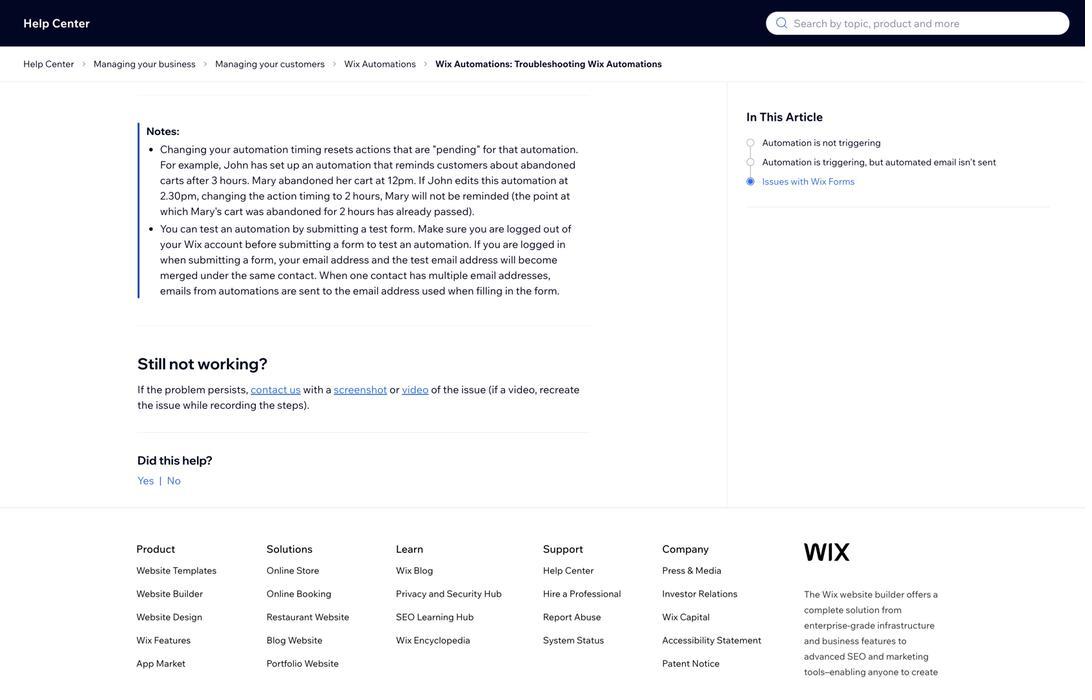 Task type: vqa. For each thing, say whether or not it's contained in the screenshot.
Wix Studio LINK
no



Task type: locate. For each thing, give the bounding box(es) containing it.
at up out
[[559, 174, 568, 187]]

0 horizontal spatial not
[[169, 354, 194, 373]]

is down automation is not triggering
[[814, 156, 821, 168]]

not up problem
[[169, 354, 194, 373]]

of the issue (if a video, recreate the issue while recording the steps).
[[137, 383, 580, 411]]

patent
[[662, 658, 690, 669]]

0 horizontal spatial hub
[[456, 611, 474, 623]]

hub right security
[[484, 588, 502, 599]]

resets
[[324, 143, 353, 156]]

0 horizontal spatial automation.
[[414, 238, 472, 251]]

automation up 'her'
[[316, 158, 371, 171]]

cart up hours,
[[354, 174, 373, 187]]

submitting up form
[[307, 222, 359, 235]]

for up about
[[483, 143, 496, 156]]

seo learning hub
[[396, 611, 474, 623]]

0 vertical spatial center
[[52, 16, 90, 30]]

sent inside notes: changing your automation timing resets actions that are "pending" for that automation. for example, john has set up an automation that reminds customers about abandoned carts after 3 hours. mary abandoned her cart at 12pm. if john edits this automation at 2.30pm, changing the action timing to 2 hours, mary will not be reminded (the point at which mary's cart was abandoned for 2 hours has already passed). you can test an automation by submitting a test form. make sure you are logged out of your wix account before submitting a form to test an automation. if you are logged in when submitting a form, your email address and the test email address will become merged under the same contact. when one contact has multiple email addresses, emails from automations are sent to the email address used when filling in the form.
[[299, 284, 320, 297]]

this up reminded
[[481, 174, 499, 187]]

mary down 12pm.
[[385, 189, 409, 202]]

online down solutions
[[266, 565, 294, 576]]

1 vertical spatial submitting
[[279, 238, 331, 251]]

0 vertical spatial automation
[[762, 137, 812, 148]]

center
[[52, 16, 90, 30], [45, 58, 74, 69], [565, 565, 594, 576]]

features
[[861, 635, 896, 646]]

from
[[193, 284, 216, 297], [882, 604, 902, 615]]

are up reminds
[[415, 143, 430, 156]]

website up "wix features" on the left bottom of page
[[136, 611, 171, 623]]

2 horizontal spatial if
[[474, 238, 481, 251]]

abandoned
[[521, 158, 576, 171], [279, 174, 334, 187], [266, 205, 321, 218]]

2 online from the top
[[266, 588, 294, 599]]

online up restaurant
[[266, 588, 294, 599]]

with right us
[[303, 383, 324, 396]]

out
[[543, 222, 559, 235]]

1 is from the top
[[814, 137, 821, 148]]

you up addresses,
[[483, 238, 501, 251]]

0 horizontal spatial in
[[505, 284, 514, 297]]

of right out
[[562, 222, 571, 235]]

an down already
[[400, 238, 411, 251]]

wix inside the wix website builder offers a complete solution from enterprise-grade infrastructure and business features to advanced seo and marketing tools–enabling anyone to c
[[822, 589, 838, 600]]

online for online store
[[266, 565, 294, 576]]

1 vertical spatial automation.
[[414, 238, 472, 251]]

1 vertical spatial an
[[221, 222, 232, 235]]

2 vertical spatial if
[[137, 383, 144, 396]]

0 horizontal spatial for
[[324, 205, 337, 218]]

website
[[840, 589, 873, 600]]

2 vertical spatial abandoned
[[266, 205, 321, 218]]

1 vertical spatial 2
[[339, 205, 345, 218]]

website design
[[136, 611, 202, 623]]

2 vertical spatial help
[[543, 565, 563, 576]]

when up merged
[[160, 253, 186, 266]]

0 horizontal spatial sent
[[299, 284, 320, 297]]

action
[[267, 189, 297, 202]]

wix blog link
[[396, 563, 433, 578]]

hire a professional link
[[543, 586, 621, 602]]

sent down contact.
[[299, 284, 320, 297]]

0 vertical spatial john
[[223, 158, 248, 171]]

issues
[[762, 176, 789, 187]]

accessibility statement link
[[662, 633, 761, 648]]

managing your customers
[[215, 58, 325, 69]]

0 horizontal spatial this
[[159, 453, 180, 468]]

wix blog
[[396, 565, 433, 576]]

is for not
[[814, 137, 821, 148]]

0 vertical spatial of
[[562, 222, 571, 235]]

filling
[[476, 284, 503, 297]]

1 horizontal spatial seo
[[847, 651, 866, 662]]

the
[[249, 189, 265, 202], [392, 253, 408, 266], [231, 269, 247, 282], [335, 284, 350, 297], [516, 284, 532, 297], [146, 383, 162, 396], [443, 383, 459, 396], [137, 398, 153, 411], [259, 398, 275, 411]]

form,
[[251, 253, 276, 266]]

managing your business link
[[90, 56, 200, 72]]

1 horizontal spatial john
[[427, 174, 452, 187]]

1 managing from the left
[[93, 58, 136, 69]]

1 horizontal spatial managing
[[215, 58, 257, 69]]

has up used
[[409, 269, 426, 282]]

automation up set
[[233, 143, 288, 156]]

accessibility statement
[[662, 634, 761, 646]]

reminds
[[395, 158, 435, 171]]

1 online from the top
[[266, 565, 294, 576]]

1 horizontal spatial an
[[302, 158, 314, 171]]

timing up up
[[291, 143, 322, 156]]

timing right action
[[299, 189, 330, 202]]

2 horizontal spatial has
[[409, 269, 426, 282]]

1 horizontal spatial address
[[381, 284, 420, 297]]

to down 'her'
[[332, 189, 342, 202]]

accessibility
[[662, 634, 715, 646]]

0 vertical spatial with
[[791, 176, 809, 187]]

website down restaurant website link
[[288, 634, 322, 646]]

seo inside the wix website builder offers a complete solution from enterprise-grade infrastructure and business features to advanced seo and marketing tools–enabling anyone to c
[[847, 651, 866, 662]]

notes:
[[146, 125, 179, 138]]

if down 'still'
[[137, 383, 144, 396]]

0 vertical spatial this
[[481, 174, 499, 187]]

"pending"
[[432, 143, 480, 156]]

blog website
[[266, 634, 322, 646]]

you
[[469, 222, 487, 235], [483, 238, 501, 251]]

builder
[[173, 588, 203, 599]]

0 vertical spatial contact
[[370, 269, 407, 282]]

forms
[[828, 176, 855, 187]]

2 vertical spatial not
[[169, 354, 194, 373]]

of inside of the issue (if a video, recreate the issue while recording the steps).
[[431, 383, 441, 396]]

john up be
[[427, 174, 452, 187]]

a right offers
[[933, 589, 938, 600]]

at up hours,
[[375, 174, 385, 187]]

hub
[[484, 588, 502, 599], [456, 611, 474, 623]]

patent notice link
[[662, 656, 720, 671]]

1 horizontal spatial in
[[557, 238, 566, 251]]

issue
[[461, 383, 486, 396], [156, 398, 180, 411]]

templates
[[173, 565, 217, 576]]

2 down 'her'
[[345, 189, 350, 202]]

already
[[396, 205, 432, 218]]

1 vertical spatial not
[[429, 189, 445, 202]]

1 vertical spatial for
[[324, 205, 337, 218]]

0 horizontal spatial contact
[[251, 383, 287, 396]]

1 horizontal spatial automations
[[606, 58, 662, 69]]

blog up portfolio
[[266, 634, 286, 646]]

used
[[422, 284, 445, 297]]

contact us link
[[251, 383, 301, 396]]

and down hours
[[371, 253, 390, 266]]

0 vertical spatial from
[[193, 284, 216, 297]]

1 vertical spatial automation
[[762, 156, 812, 168]]

abandoned up by
[[266, 205, 321, 218]]

are
[[415, 143, 430, 156], [489, 222, 504, 235], [503, 238, 518, 251], [281, 284, 297, 297]]

2 horizontal spatial an
[[400, 238, 411, 251]]

logged up become
[[520, 238, 555, 251]]

1 vertical spatial with
[[303, 383, 324, 396]]

submitting down by
[[279, 238, 331, 251]]

0 vertical spatial cart
[[354, 174, 373, 187]]

submitting up the under
[[188, 253, 241, 266]]

2 automation from the top
[[762, 156, 812, 168]]

a left form,
[[243, 253, 249, 266]]

system status
[[543, 634, 604, 646]]

0 vertical spatial is
[[814, 137, 821, 148]]

help center
[[23, 16, 90, 30], [23, 58, 74, 69], [543, 565, 594, 576]]

0 horizontal spatial business
[[159, 58, 196, 69]]

offers
[[907, 589, 931, 600]]

email
[[934, 156, 956, 168], [302, 253, 328, 266], [431, 253, 457, 266], [470, 269, 496, 282], [353, 284, 379, 297]]

managing for managing your business
[[93, 58, 136, 69]]

center for the top help center link
[[52, 16, 90, 30]]

website builder link
[[136, 586, 203, 602]]

1 vertical spatial when
[[448, 284, 474, 297]]

logged
[[507, 222, 541, 235], [520, 238, 555, 251]]

is for triggering,
[[814, 156, 821, 168]]

1 vertical spatial seo
[[847, 651, 866, 662]]

1 vertical spatial in
[[505, 284, 514, 297]]

1 horizontal spatial will
[[500, 253, 516, 266]]

a right (if
[[500, 383, 506, 396]]

seo up tools–enabling
[[847, 651, 866, 662]]

0 vertical spatial online
[[266, 565, 294, 576]]

address left used
[[381, 284, 420, 297]]

from down builder
[[882, 604, 902, 615]]

0 horizontal spatial seo
[[396, 611, 415, 623]]

1 horizontal spatial contact
[[370, 269, 407, 282]]

center for the bottom help center link
[[565, 565, 594, 576]]

0 vertical spatial in
[[557, 238, 566, 251]]

example,
[[178, 158, 221, 171]]

you right sure
[[469, 222, 487, 235]]

1 horizontal spatial cart
[[354, 174, 373, 187]]

your inside "managing your customers" link
[[259, 58, 278, 69]]

1 automations from the left
[[362, 58, 416, 69]]

online booking
[[266, 588, 331, 599]]

or
[[389, 383, 400, 396]]

automation is not triggering
[[762, 137, 881, 148]]

before
[[245, 238, 277, 251]]

0 horizontal spatial issue
[[156, 398, 180, 411]]

business
[[159, 58, 196, 69], [822, 635, 859, 646]]

1 vertical spatial help
[[23, 58, 43, 69]]

will up already
[[412, 189, 427, 202]]

from inside notes: changing your automation timing resets actions that are "pending" for that automation. for example, john has set up an automation that reminds customers about abandoned carts after 3 hours. mary abandoned her cart at 12pm. if john edits this automation at 2.30pm, changing the action timing to 2 hours, mary will not be reminded (the point at which mary's cart was abandoned for 2 hours has already passed). you can test an automation by submitting a test form. make sure you are logged out of your wix account before submitting a form to test an automation. if you are logged in when submitting a form, your email address and the test email address will become merged under the same contact. when one contact has multiple email addresses, emails from automations are sent to the email address used when filling in the form.
[[193, 284, 216, 297]]

in down out
[[557, 238, 566, 251]]

make
[[418, 222, 444, 235]]

0 vertical spatial sent
[[978, 156, 996, 168]]

patent notice
[[662, 658, 720, 669]]

1 automation from the top
[[762, 137, 812, 148]]

persists,
[[208, 383, 248, 396]]

mary down set
[[252, 174, 276, 187]]

still not working?
[[137, 354, 268, 373]]

online booking link
[[266, 586, 331, 602]]

1 vertical spatial online
[[266, 588, 294, 599]]

abuse
[[574, 611, 601, 623]]

0 horizontal spatial customers
[[280, 58, 325, 69]]

1 horizontal spatial this
[[481, 174, 499, 187]]

2 automations from the left
[[606, 58, 662, 69]]

privacy
[[396, 588, 427, 599]]

1 vertical spatial mary
[[385, 189, 409, 202]]

0 horizontal spatial from
[[193, 284, 216, 297]]

by
[[292, 222, 304, 235]]

0 horizontal spatial managing
[[93, 58, 136, 69]]

is down article
[[814, 137, 821, 148]]

did
[[137, 453, 157, 468]]

infrastructure
[[877, 620, 935, 631]]

website templates
[[136, 565, 217, 576]]

wix logo, homepage image
[[804, 543, 850, 561]]

2 managing from the left
[[215, 58, 257, 69]]

in right the filling
[[505, 284, 514, 297]]

has left set
[[251, 158, 268, 171]]

0 horizontal spatial form.
[[390, 222, 415, 235]]

1 horizontal spatial when
[[448, 284, 474, 297]]

0 horizontal spatial blog
[[266, 634, 286, 646]]

the
[[804, 589, 820, 600]]

1 vertical spatial issue
[[156, 398, 180, 411]]

1 vertical spatial will
[[500, 253, 516, 266]]

help for the top help center link
[[23, 16, 49, 30]]

not up triggering,
[[823, 137, 837, 148]]

0 horizontal spatial an
[[221, 222, 232, 235]]

1 vertical spatial john
[[427, 174, 452, 187]]

abandoned up point at the top of page
[[521, 158, 576, 171]]

an up account
[[221, 222, 232, 235]]

no
[[167, 474, 181, 487]]

hub down security
[[456, 611, 474, 623]]

to down when
[[322, 284, 332, 297]]

professional
[[569, 588, 621, 599]]

to down the marketing
[[901, 666, 909, 677]]

for left hours
[[324, 205, 337, 218]]

2 is from the top
[[814, 156, 821, 168]]

restaurant
[[266, 611, 313, 623]]

sent right isn't
[[978, 156, 996, 168]]

1 horizontal spatial from
[[882, 604, 902, 615]]

to right form
[[367, 238, 376, 251]]

address up the filling
[[460, 253, 498, 266]]

managing
[[93, 58, 136, 69], [215, 58, 257, 69]]

1 vertical spatial blog
[[266, 634, 286, 646]]

john up hours.
[[223, 158, 248, 171]]

automation. down the make
[[414, 238, 472, 251]]

that up reminds
[[393, 143, 413, 156]]

website down booking
[[315, 611, 349, 623]]

this up 'no' button
[[159, 453, 180, 468]]

1 horizontal spatial business
[[822, 635, 859, 646]]

and up 'advanced'
[[804, 635, 820, 646]]

your inside managing your business link
[[138, 58, 157, 69]]

support
[[543, 543, 583, 555]]

video
[[402, 383, 429, 396]]

blog down learn
[[414, 565, 433, 576]]

wix capital
[[662, 611, 710, 623]]

1 horizontal spatial if
[[418, 174, 425, 187]]

abandoned down up
[[279, 174, 334, 187]]

at right point at the top of page
[[561, 189, 570, 202]]

help center link
[[23, 16, 90, 30], [19, 56, 78, 72], [543, 563, 594, 578]]

automations
[[219, 284, 279, 297]]

store
[[296, 565, 319, 576]]

0 horizontal spatial will
[[412, 189, 427, 202]]

merged
[[160, 269, 198, 282]]

automation.
[[520, 143, 578, 156], [414, 238, 472, 251]]

1 vertical spatial customers
[[437, 158, 488, 171]]

a left screenshot 'link'
[[326, 383, 331, 396]]

when down 'multiple'
[[448, 284, 474, 297]]

cart down "changing"
[[224, 205, 243, 218]]

if down reminds
[[418, 174, 425, 187]]

still
[[137, 354, 166, 373]]

2 vertical spatial center
[[565, 565, 594, 576]]

of right video link
[[431, 383, 441, 396]]

a right hire
[[562, 588, 567, 599]]

hours
[[347, 205, 375, 218]]

1 vertical spatial has
[[377, 205, 394, 218]]

issue down problem
[[156, 398, 180, 411]]

contact right one
[[370, 269, 407, 282]]

2 left hours
[[339, 205, 345, 218]]

issue left (if
[[461, 383, 486, 396]]

1 vertical spatial business
[[822, 635, 859, 646]]

1 vertical spatial help center
[[23, 58, 74, 69]]

wix features link
[[136, 633, 191, 648]]

with right issues
[[791, 176, 809, 187]]

2 vertical spatial an
[[400, 238, 411, 251]]

report abuse
[[543, 611, 601, 623]]

will up addresses,
[[500, 253, 516, 266]]



Task type: describe. For each thing, give the bounding box(es) containing it.
up
[[287, 158, 300, 171]]

&
[[687, 565, 693, 576]]

0 horizontal spatial has
[[251, 158, 268, 171]]

0 vertical spatial form.
[[390, 222, 415, 235]]

you
[[160, 222, 178, 235]]

0 horizontal spatial if
[[137, 383, 144, 396]]

automation for automation is not triggering
[[762, 137, 812, 148]]

1 horizontal spatial form.
[[534, 284, 560, 297]]

press & media
[[662, 565, 721, 576]]

and up learning
[[429, 588, 445, 599]]

0 vertical spatial for
[[483, 143, 496, 156]]

1 vertical spatial abandoned
[[279, 174, 334, 187]]

automation is triggering, but automated email isn't sent
[[762, 156, 996, 168]]

1 vertical spatial you
[[483, 238, 501, 251]]

help for the bottom help center link
[[543, 565, 563, 576]]

report
[[543, 611, 572, 623]]

managing your customers link
[[211, 56, 329, 72]]

problem
[[165, 383, 205, 396]]

wix automations: troubleshooting wix automations
[[435, 58, 662, 69]]

email left isn't
[[934, 156, 956, 168]]

0 vertical spatial issue
[[461, 383, 486, 396]]

portfolio website link
[[266, 656, 339, 671]]

passed).
[[434, 205, 474, 218]]

1 vertical spatial center
[[45, 58, 74, 69]]

wix encyclopedia
[[396, 634, 470, 646]]

0 vertical spatial 2
[[345, 189, 350, 202]]

a down hours
[[361, 222, 367, 235]]

us
[[290, 383, 301, 396]]

account
[[204, 238, 243, 251]]

1 vertical spatial if
[[474, 238, 481, 251]]

automation up (the
[[501, 174, 556, 187]]

1 horizontal spatial with
[[791, 176, 809, 187]]

marketing
[[886, 651, 929, 662]]

0 vertical spatial logged
[[507, 222, 541, 235]]

no button
[[167, 473, 181, 488]]

the wix website builder offers a complete solution from enterprise-grade infrastructure and business features to advanced seo and marketing tools–enabling anyone to c
[[804, 589, 938, 678]]

0 vertical spatial timing
[[291, 143, 322, 156]]

customers inside notes: changing your automation timing resets actions that are "pending" for that automation. for example, john has set up an automation that reminds customers about abandoned carts after 3 hours. mary abandoned her cart at 12pm. if john edits this automation at 2.30pm, changing the action timing to 2 hours, mary will not be reminded (the point at which mary's cart was abandoned for 2 hours has already passed). you can test an automation by submitting a test form. make sure you are logged out of your wix account before submitting a form to test an automation. if you are logged in when submitting a form, your email address and the test email address will become merged under the same contact. when one contact has multiple email addresses, emails from automations are sent to the email address used when filling in the form.
[[437, 158, 488, 171]]

article
[[785, 109, 823, 124]]

statement
[[717, 634, 761, 646]]

wix encyclopedia link
[[396, 633, 470, 648]]

learn
[[396, 543, 423, 555]]

1 vertical spatial hub
[[456, 611, 474, 623]]

video link
[[402, 383, 429, 396]]

and down features
[[868, 651, 884, 662]]

(the
[[511, 189, 531, 202]]

tools–enabling
[[804, 666, 866, 677]]

was
[[245, 205, 264, 218]]

email up when
[[302, 253, 328, 266]]

video,
[[508, 383, 537, 396]]

features
[[154, 634, 191, 646]]

in this article
[[746, 109, 823, 124]]

2 horizontal spatial not
[[823, 137, 837, 148]]

hire a professional
[[543, 588, 621, 599]]

2 horizontal spatial address
[[460, 253, 498, 266]]

1 vertical spatial contact
[[251, 383, 287, 396]]

1 vertical spatial help center link
[[19, 56, 78, 72]]

restaurant website
[[266, 611, 349, 623]]

blog website link
[[266, 633, 322, 648]]

working?
[[197, 354, 268, 373]]

but
[[869, 156, 883, 168]]

market
[[156, 658, 185, 669]]

enterprise-
[[804, 620, 850, 631]]

0 vertical spatial when
[[160, 253, 186, 266]]

email up 'multiple'
[[431, 253, 457, 266]]

of inside notes: changing your automation timing resets actions that are "pending" for that automation. for example, john has set up an automation that reminds customers about abandoned carts after 3 hours. mary abandoned her cart at 12pm. if john edits this automation at 2.30pm, changing the action timing to 2 hours, mary will not be reminded (the point at which mary's cart was abandoned for 2 hours has already passed). you can test an automation by submitting a test form. make sure you are logged out of your wix account before submitting a form to test an automation. if you are logged in when submitting a form, your email address and the test email address will become merged under the same contact. when one contact has multiple email addresses, emails from automations are sent to the email address used when filling in the form.
[[562, 222, 571, 235]]

help center for the bottom help center link
[[543, 565, 594, 576]]

contact inside notes: changing your automation timing resets actions that are "pending" for that automation. for example, john has set up an automation that reminds customers about abandoned carts after 3 hours. mary abandoned her cart at 12pm. if john edits this automation at 2.30pm, changing the action timing to 2 hours, mary will not be reminded (the point at which mary's cart was abandoned for 2 hours has already passed). you can test an automation by submitting a test form. make sure you are logged out of your wix account before submitting a form to test an automation. if you are logged in when submitting a form, your email address and the test email address will become merged under the same contact. when one contact has multiple email addresses, emails from automations are sent to the email address used when filling in the form.
[[370, 269, 407, 282]]

reminded
[[463, 189, 509, 202]]

and inside notes: changing your automation timing resets actions that are "pending" for that automation. for example, john has set up an automation that reminds customers about abandoned carts after 3 hours. mary abandoned her cart at 12pm. if john edits this automation at 2.30pm, changing the action timing to 2 hours, mary will not be reminded (the point at which mary's cart was abandoned for 2 hours has already passed). you can test an automation by submitting a test form. make sure you are logged out of your wix account before submitting a form to test an automation. if you are logged in when submitting a form, your email address and the test email address will become merged under the same contact. when one contact has multiple email addresses, emails from automations are sent to the email address used when filling in the form.
[[371, 253, 390, 266]]

yes
[[137, 474, 154, 487]]

wix automations
[[344, 58, 416, 69]]

0 vertical spatial mary
[[252, 174, 276, 187]]

privacy and security hub
[[396, 588, 502, 599]]

this inside did this help? yes | no
[[159, 453, 180, 468]]

Search by topic, product and more field
[[790, 12, 1061, 34]]

a inside the wix website builder offers a complete solution from enterprise-grade infrastructure and business features to advanced seo and marketing tools–enabling anyone to c
[[933, 589, 938, 600]]

email down one
[[353, 284, 379, 297]]

automation for automation is triggering, but automated email isn't sent
[[762, 156, 812, 168]]

carts
[[160, 174, 184, 187]]

are up addresses,
[[503, 238, 518, 251]]

website builder
[[136, 588, 203, 599]]

1 horizontal spatial sent
[[978, 156, 996, 168]]

1 vertical spatial cart
[[224, 205, 243, 218]]

website templates link
[[136, 563, 217, 578]]

website up website design
[[136, 588, 171, 599]]

from inside the wix website builder offers a complete solution from enterprise-grade infrastructure and business features to advanced seo and marketing tools–enabling anyone to c
[[882, 604, 902, 615]]

troubleshooting
[[514, 58, 585, 69]]

0 vertical spatial customers
[[280, 58, 325, 69]]

encyclopedia
[[414, 634, 470, 646]]

point
[[533, 189, 558, 202]]

app market link
[[136, 656, 185, 671]]

security
[[447, 588, 482, 599]]

2 vertical spatial help center link
[[543, 563, 594, 578]]

hours.
[[220, 174, 249, 187]]

online store
[[266, 565, 319, 576]]

1 vertical spatial timing
[[299, 189, 330, 202]]

0 horizontal spatial address
[[331, 253, 369, 266]]

help?
[[182, 453, 213, 468]]

wix capital link
[[662, 609, 710, 625]]

0 vertical spatial help center link
[[23, 16, 90, 30]]

mary's
[[191, 205, 222, 218]]

in
[[746, 109, 757, 124]]

0 vertical spatial abandoned
[[521, 158, 576, 171]]

0 vertical spatial seo
[[396, 611, 415, 623]]

0 vertical spatial business
[[159, 58, 196, 69]]

1 vertical spatial logged
[[520, 238, 555, 251]]

system
[[543, 634, 575, 646]]

that up about
[[499, 143, 518, 156]]

addresses,
[[499, 269, 551, 282]]

contact.
[[278, 269, 317, 282]]

online for online booking
[[266, 588, 294, 599]]

0 vertical spatial will
[[412, 189, 427, 202]]

to down infrastructure
[[898, 635, 907, 646]]

if the problem persists, contact us with a screenshot or video
[[137, 383, 429, 396]]

portfolio
[[266, 658, 302, 669]]

1 horizontal spatial automation.
[[520, 143, 578, 156]]

business inside the wix website builder offers a complete solution from enterprise-grade infrastructure and business features to advanced seo and marketing tools–enabling anyone to c
[[822, 635, 859, 646]]

this inside notes: changing your automation timing resets actions that are "pending" for that automation. for example, john has set up an automation that reminds customers about abandoned carts after 3 hours. mary abandoned her cart at 12pm. if john edits this automation at 2.30pm, changing the action timing to 2 hours, mary will not be reminded (the point at which mary's cart was abandoned for 2 hours has already passed). you can test an automation by submitting a test form. make sure you are logged out of your wix account before submitting a form to test an automation. if you are logged in when submitting a form, your email address and the test email address will become merged under the same contact. when one contact has multiple email addresses, emails from automations are sent to the email address used when filling in the form.
[[481, 174, 499, 187]]

website down product
[[136, 565, 171, 576]]

website down blog website link
[[304, 658, 339, 669]]

multiple
[[429, 269, 468, 282]]

builder
[[875, 589, 905, 600]]

test right form
[[379, 238, 397, 251]]

actions
[[356, 143, 391, 156]]

are down contact.
[[281, 284, 297, 297]]

2 vertical spatial has
[[409, 269, 426, 282]]

press
[[662, 565, 685, 576]]

emails
[[160, 284, 191, 297]]

a left form
[[333, 238, 339, 251]]

form
[[341, 238, 364, 251]]

app market
[[136, 658, 185, 669]]

2 vertical spatial submitting
[[188, 253, 241, 266]]

1 horizontal spatial mary
[[385, 189, 409, 202]]

managing for managing your customers
[[215, 58, 257, 69]]

her
[[336, 174, 352, 187]]

hours,
[[353, 189, 382, 202]]

did this help? yes | no
[[137, 453, 213, 487]]

not inside notes: changing your automation timing resets actions that are "pending" for that automation. for example, john has set up an automation that reminds customers about abandoned carts after 3 hours. mary abandoned her cart at 12pm. if john edits this automation at 2.30pm, changing the action timing to 2 hours, mary will not be reminded (the point at which mary's cart was abandoned for 2 hours has already passed). you can test an automation by submitting a test form. make sure you are logged out of your wix account before submitting a form to test an automation. if you are logged in when submitting a form, your email address and the test email address will become merged under the same contact. when one contact has multiple email addresses, emails from automations are sent to the email address used when filling in the form.
[[429, 189, 445, 202]]

restaurant website link
[[266, 609, 349, 625]]

booking
[[296, 588, 331, 599]]

help center for the top help center link
[[23, 16, 90, 30]]

automations:
[[454, 58, 512, 69]]

company
[[662, 543, 709, 555]]

report abuse link
[[543, 609, 601, 625]]

be
[[448, 189, 460, 202]]

email up the filling
[[470, 269, 496, 282]]

product
[[136, 543, 175, 555]]

1 horizontal spatial hub
[[484, 588, 502, 599]]

portfolio website
[[266, 658, 339, 669]]

that down actions at the left
[[373, 158, 393, 171]]

one
[[350, 269, 368, 282]]

wix inside notes: changing your automation timing resets actions that are "pending" for that automation. for example, john has set up an automation that reminds customers about abandoned carts after 3 hours. mary abandoned her cart at 12pm. if john edits this automation at 2.30pm, changing the action timing to 2 hours, mary will not be reminded (the point at which mary's cart was abandoned for 2 hours has already passed). you can test an automation by submitting a test form. make sure you are logged out of your wix account before submitting a form to test an automation. if you are logged in when submitting a form, your email address and the test email address will become merged under the same contact. when one contact has multiple email addresses, emails from automations are sent to the email address used when filling in the form.
[[184, 238, 202, 251]]

0 vertical spatial submitting
[[307, 222, 359, 235]]

1 horizontal spatial blog
[[414, 565, 433, 576]]

changing
[[201, 189, 246, 202]]

screenshot
[[334, 383, 387, 396]]

yes button
[[137, 473, 154, 488]]

complete
[[804, 604, 844, 615]]

recording
[[210, 398, 257, 411]]

0 vertical spatial you
[[469, 222, 487, 235]]

automation up before
[[235, 222, 290, 235]]

automated
[[885, 156, 932, 168]]

are down reminded
[[489, 222, 504, 235]]

test up 'multiple'
[[410, 253, 429, 266]]

which
[[160, 205, 188, 218]]

test down mary's at top left
[[200, 222, 218, 235]]

test down hours
[[369, 222, 388, 235]]

a inside of the issue (if a video, recreate the issue while recording the steps).
[[500, 383, 506, 396]]



